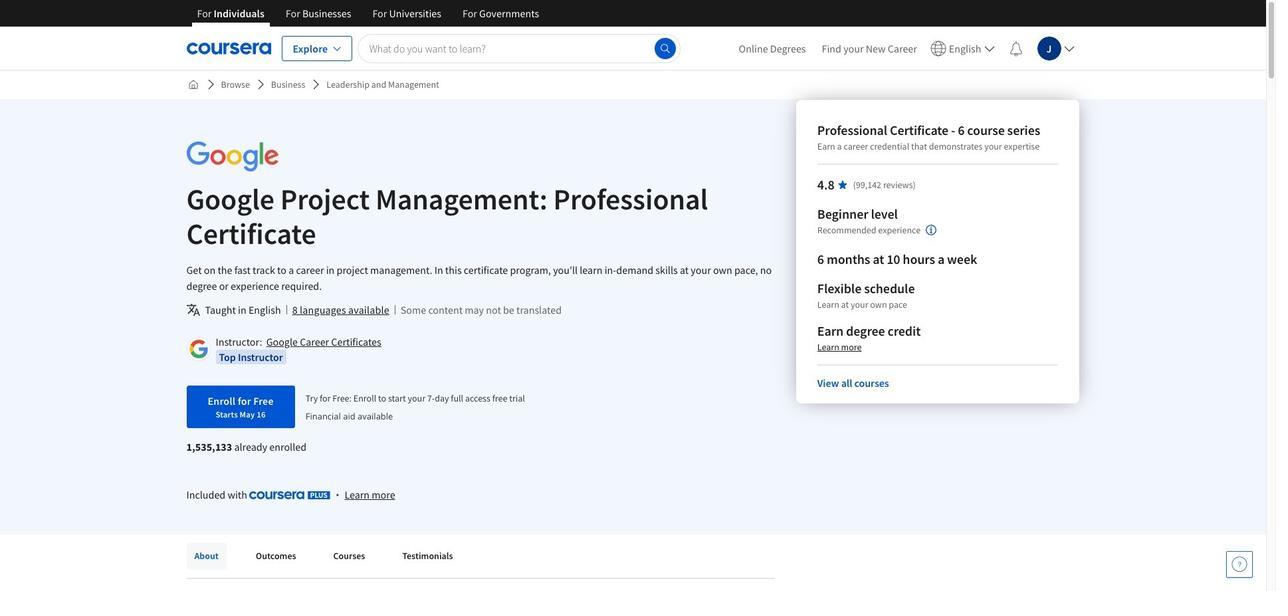 Task type: locate. For each thing, give the bounding box(es) containing it.
learn more about degree credit element
[[818, 340, 862, 354]]

None search field
[[358, 34, 681, 63]]

google career certificates image
[[189, 339, 208, 359]]

google image
[[187, 142, 278, 172]]

menu
[[731, 27, 1080, 70]]

home image
[[188, 79, 198, 90]]

information about difficulty level pre-requisites. image
[[926, 225, 937, 235]]



Task type: vqa. For each thing, say whether or not it's contained in the screenshot.
'SAS' IMAGE
no



Task type: describe. For each thing, give the bounding box(es) containing it.
help center image
[[1232, 557, 1248, 573]]

What do you want to learn? text field
[[358, 34, 681, 63]]

coursera plus image
[[249, 491, 331, 499]]

coursera image
[[187, 38, 271, 59]]

banner navigation
[[187, 0, 550, 37]]



